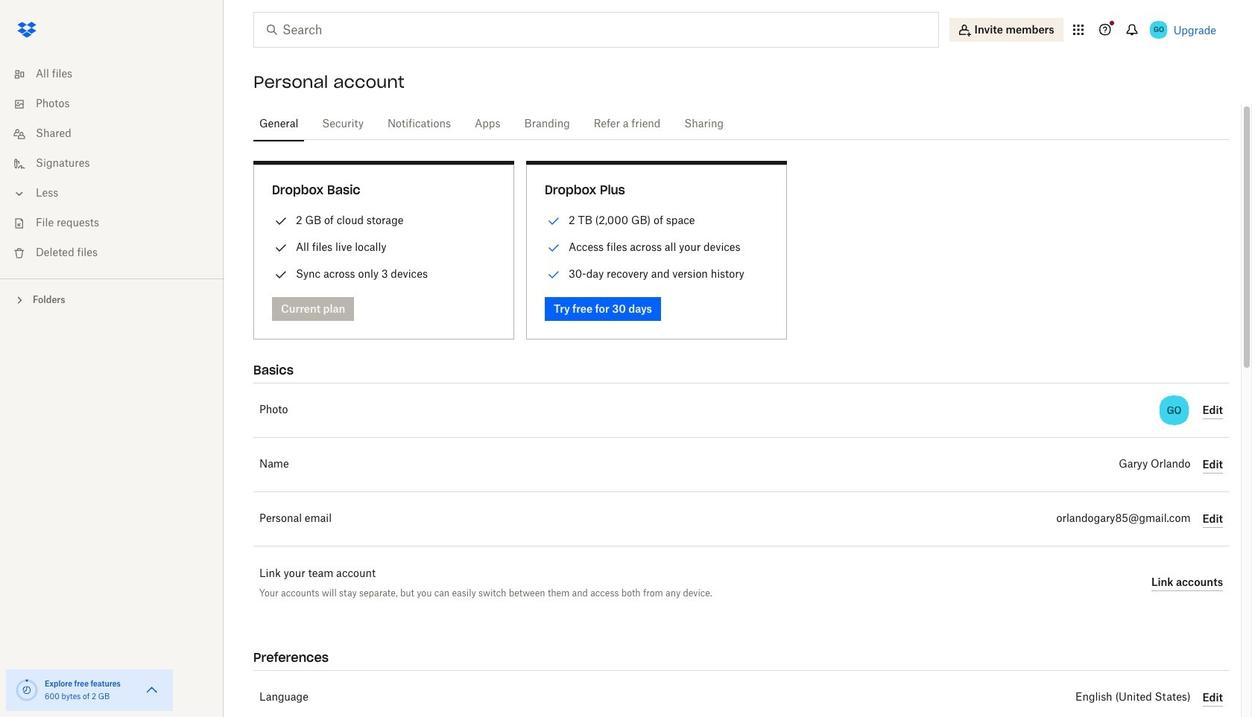 Task type: describe. For each thing, give the bounding box(es) containing it.
2 recommended image from the top
[[545, 239, 563, 257]]

quota usage image
[[15, 679, 39, 703]]

3 recommended image from the top
[[545, 266, 563, 284]]

dropbox image
[[12, 15, 42, 45]]



Task type: locate. For each thing, give the bounding box(es) containing it.
Search text field
[[283, 21, 908, 39]]

less image
[[12, 186, 27, 201]]

tab list
[[253, 104, 1229, 142]]

quota usage progress bar
[[15, 679, 39, 703]]

2 vertical spatial recommended image
[[545, 266, 563, 284]]

recommended image
[[545, 212, 563, 230], [545, 239, 563, 257], [545, 266, 563, 284]]

1 recommended image from the top
[[545, 212, 563, 230]]

1 vertical spatial recommended image
[[545, 239, 563, 257]]

0 vertical spatial recommended image
[[545, 212, 563, 230]]

list
[[0, 51, 224, 279]]



Task type: vqa. For each thing, say whether or not it's contained in the screenshot.
the bottommost recommended image
yes



